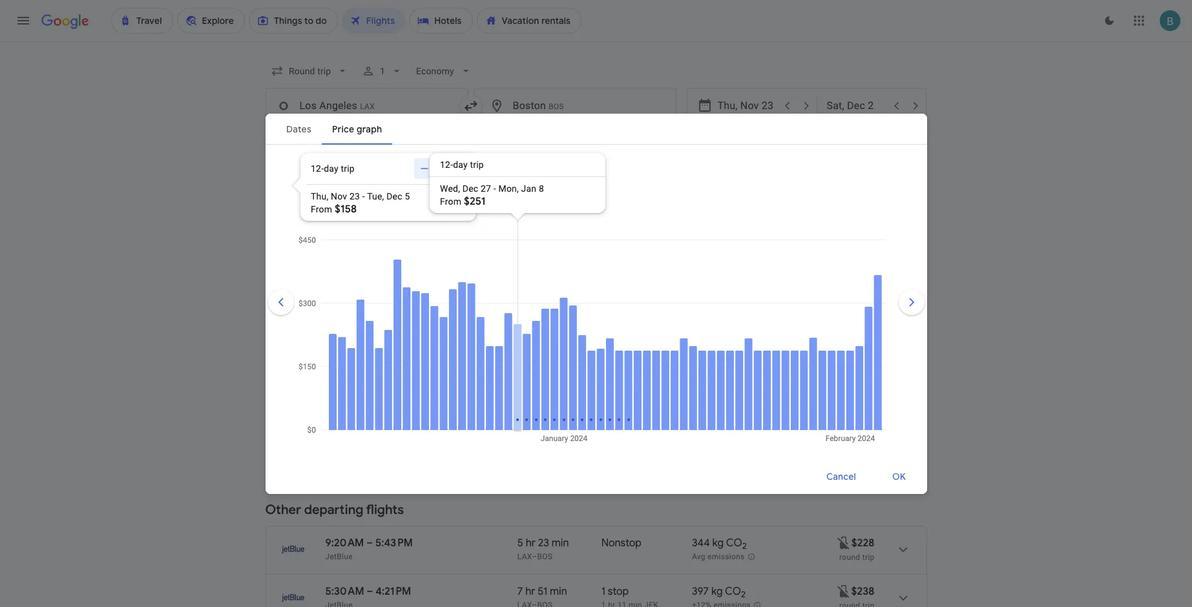 Task type: vqa. For each thing, say whether or not it's contained in the screenshot.
'5:43 PM'
yes



Task type: describe. For each thing, give the bounding box(es) containing it.
scroll backward image
[[265, 287, 296, 318]]

$158 inside "$158 round trip"
[[853, 278, 875, 291]]

total duration 5 hr 31 min. element
[[518, 326, 602, 341]]

price button
[[525, 129, 577, 150]]

stop
[[608, 586, 629, 599]]

– inside the 5 hr 23 min lax – bos
[[532, 553, 537, 562]]

emissions for 393
[[714, 342, 751, 351]]

4:21 pm
[[376, 586, 411, 599]]

9:20 am
[[325, 537, 364, 550]]

min for 5 hr 23 min
[[552, 537, 569, 550]]

$158 inside the thu, nov 23 - tue, dec 5 from $158
[[335, 203, 357, 216]]

wed,
[[440, 183, 460, 194]]

airlines
[[410, 134, 442, 145]]

mon,
[[499, 183, 519, 194]]

flights for other departing flights
[[366, 502, 404, 518]]

$174
[[853, 326, 875, 339]]

bos for 27
[[537, 293, 553, 302]]

$277 round trip
[[840, 375, 875, 400]]

jetblue inside 9:57 pm jetblue
[[325, 293, 353, 302]]

all filters button
[[265, 129, 338, 150]]

leaves los angeles international airport at 9:20 am on thursday, november 23 and arrives at boston logan international airport at 5:43 pm on thursday, november 23. element
[[325, 537, 413, 550]]

23 for nov
[[350, 191, 360, 201]]

price
[[533, 134, 555, 145]]

on
[[318, 245, 327, 254]]

$228
[[852, 537, 875, 550]]

$174 round trip
[[840, 326, 875, 352]]

taxes
[[518, 245, 537, 254]]

thu, nov 23 - tue, dec 5 from $158
[[311, 191, 410, 216]]

158 US dollars text field
[[853, 278, 875, 291]]

- for $158
[[362, 191, 365, 201]]

find the best price region
[[265, 182, 927, 215]]

this price for this flight doesn't include overhead bin access. if you need a carry-on bag, use the bags filter to update prices. image
[[836, 536, 852, 551]]

dates
[[500, 188, 524, 200]]

2 for 397
[[741, 590, 746, 601]]

leaves los angeles international airport at 8:35 am on thursday, november 23 and arrives at boston logan international airport at 5:06 pm on thursday, november 23. element
[[325, 326, 413, 339]]

238 US dollars text field
[[852, 586, 875, 599]]

– inside 5 hr 40 min lax – bos
[[532, 390, 537, 399]]

stops
[[351, 134, 375, 145]]

avg emissions button
[[688, 278, 755, 305]]

+
[[539, 245, 544, 254]]

departing for other
[[304, 502, 363, 518]]

397
[[692, 586, 709, 599]]

2 inside the find the best price region
[[420, 188, 425, 200]]

Arrival time: 5:43 PM. text field
[[375, 537, 413, 550]]

8
[[539, 183, 544, 194]]

round for $277
[[840, 391, 861, 400]]

avg emissions inside 'popup button'
[[692, 294, 745, 303]]

5 hr 31 min lax – bos
[[518, 326, 568, 351]]

Arrival time: 9:57 PM. text field
[[373, 278, 410, 291]]

12:55 pm – 9:35 pm delta
[[325, 375, 415, 399]]

connecting airports button
[[720, 129, 836, 150]]

bags button
[[470, 129, 520, 150]]

5 hr 40 min lax – bos
[[518, 375, 571, 399]]

5 for 5 hr 23 min
[[518, 537, 523, 550]]

learn more about tracked prices image
[[343, 188, 354, 200]]

any dates
[[481, 188, 524, 200]]

trip inside $277 round trip
[[863, 391, 875, 400]]

tue,
[[367, 191, 384, 201]]

$158 round trip
[[840, 278, 875, 303]]

co for 344
[[726, 537, 742, 550]]

times
[[590, 134, 615, 145]]

1 vertical spatial 1
[[576, 245, 581, 254]]

377
[[692, 375, 709, 388]]

leaves los angeles international airport at 12:55 pm on thursday, november 23 and arrives at boston logan international airport at 9:35 pm on thursday, november 23. element
[[325, 375, 415, 388]]

12-day trip for $158
[[311, 163, 355, 174]]

prices include required taxes + fees for 1 adult.
[[433, 245, 603, 254]]

- for $251
[[494, 183, 496, 194]]

duration
[[849, 134, 887, 145]]

$238
[[852, 586, 875, 599]]

total duration 5 hr 23 min. element
[[518, 537, 602, 552]]

Arrival time: 5:06 PM. text field
[[375, 326, 413, 339]]

round trip
[[840, 553, 875, 562]]

$277
[[852, 375, 875, 388]]

+6% emissions
[[692, 391, 746, 400]]

emissions for 377
[[709, 391, 746, 400]]

nonstop for 5 hr 23 min
[[602, 537, 642, 550]]

9:57 pm
[[373, 278, 410, 291]]

main content containing best departing flights
[[265, 182, 927, 608]]

best departing flights
[[265, 225, 395, 241]]

– left the 4:21 pm
[[367, 586, 373, 599]]

+11%
[[692, 342, 712, 351]]

wed, dec 27 - mon, jan 8 from $251
[[440, 183, 544, 208]]

hr for 51
[[526, 586, 535, 599]]

5 hr 27 min lax – bos
[[518, 278, 569, 302]]

co for 397
[[725, 586, 741, 599]]

any
[[481, 188, 498, 200]]

kg for 344
[[713, 537, 724, 550]]

7
[[518, 586, 523, 599]]

required
[[486, 245, 516, 254]]

5:43 pm
[[375, 537, 413, 550]]

bos for 31
[[537, 342, 553, 351]]

bags
[[477, 134, 498, 145]]

hr for 40
[[526, 375, 536, 388]]

5:30 am – 4:21 pm
[[325, 586, 411, 599]]

hr for 23
[[526, 537, 536, 550]]

based
[[294, 245, 316, 254]]

delta
[[325, 390, 344, 399]]

Departure time: 12:55 PM. text field
[[325, 375, 367, 388]]

filters
[[303, 134, 328, 145]]

5 inside the thu, nov 23 - tue, dec 5 from $158
[[405, 191, 410, 201]]

total duration 5 hr 40 min. element
[[518, 375, 602, 390]]

12- for $251
[[440, 159, 453, 170]]

ok
[[893, 471, 907, 483]]

lax for 5 hr 23 min
[[518, 553, 532, 562]]

price
[[330, 245, 348, 254]]

5 hr 23 min lax – bos
[[518, 537, 569, 562]]

jetblue inside 9:20 am – 5:43 pm jetblue
[[325, 553, 353, 562]]

connecting
[[728, 134, 778, 145]]

1 for 1
[[380, 66, 385, 76]]

scroll forward image
[[896, 287, 927, 318]]

12-day trip for $251
[[440, 159, 484, 170]]

nov inside the thu, nov 23 - tue, dec 5 from $158
[[331, 191, 347, 201]]

344 kg co 2
[[692, 537, 747, 552]]

jan
[[521, 183, 537, 194]]

– inside 9:20 am – 5:43 pm jetblue
[[367, 537, 373, 550]]

Departure time: 8:35 AM. text field
[[325, 326, 363, 339]]

all
[[290, 134, 301, 145]]

dec inside the thu, nov 23 - tue, dec 5 from $158
[[387, 191, 403, 201]]

23 for hr
[[538, 537, 549, 550]]

8:35 am
[[325, 326, 363, 339]]

2 for 344
[[742, 541, 747, 552]]

2 nonstop from the top
[[602, 375, 642, 388]]

avg inside 'popup button'
[[692, 294, 706, 303]]

377 kg co 2
[[692, 375, 746, 390]]

cancel button
[[811, 461, 872, 493]]

228 US dollars text field
[[852, 537, 875, 550]]

174 US dollars text field
[[853, 326, 875, 339]]

flights for best departing flights
[[357, 225, 395, 241]]

23 – dec
[[382, 188, 418, 200]]

31
[[538, 326, 548, 339]]

track
[[287, 188, 311, 200]]

– inside 12:55 pm – 9:35 pm delta
[[369, 375, 376, 388]]

– inside 8:35 am – 5:06 pm united
[[366, 326, 372, 339]]

round for $174
[[840, 343, 861, 352]]



Task type: locate. For each thing, give the bounding box(es) containing it.
1 avg from the top
[[692, 294, 706, 303]]

bos down total duration 5 hr 27 min. element
[[537, 293, 553, 302]]

- inside wed, dec 27 - mon, jan 8 from $251
[[494, 183, 496, 194]]

nov 23 – dec 2
[[362, 188, 425, 200]]

– down total duration 5 hr 27 min. element
[[532, 293, 537, 302]]

include
[[457, 245, 484, 254]]

3 round from the top
[[840, 391, 861, 400]]

kg
[[711, 375, 723, 388], [713, 537, 724, 550], [712, 586, 723, 599]]

2 hr from the top
[[526, 326, 536, 339]]

all filters
[[290, 134, 328, 145]]

1 vertical spatial flights
[[366, 502, 404, 518]]

lax inside 5 hr 31 min lax – bos
[[518, 342, 532, 351]]

2 for 377
[[741, 379, 746, 390]]

hr inside 5 hr 27 min lax – bos
[[526, 278, 536, 291]]

convenience
[[365, 245, 411, 254]]

12-day trip up wed,
[[440, 159, 484, 170]]

lax up the 7
[[518, 553, 532, 562]]

nonstop flight. element for 5 hr 31 min
[[602, 326, 642, 341]]

3 hr from the top
[[526, 375, 536, 388]]

5 up the 7
[[518, 537, 523, 550]]

5 inside the 5 hr 23 min lax – bos
[[518, 537, 523, 550]]

1 jetblue from the top
[[325, 293, 353, 302]]

trip down $174 text box
[[863, 343, 875, 352]]

23 left tue,
[[350, 191, 360, 201]]

7 hr 51 min
[[518, 586, 567, 599]]

1 bos from the top
[[537, 293, 553, 302]]

1 horizontal spatial from
[[440, 196, 462, 207]]

23 inside the thu, nov 23 - tue, dec 5 from $158
[[350, 191, 360, 201]]

393
[[692, 326, 709, 339]]

12- up wed,
[[440, 159, 453, 170]]

27 for -
[[481, 183, 491, 194]]

0 vertical spatial $158
[[335, 203, 357, 216]]

flights up the 5:43 pm text box
[[366, 502, 404, 518]]

23
[[350, 191, 360, 201], [538, 537, 549, 550]]

5 for 5 hr 27 min
[[518, 278, 523, 291]]

0 horizontal spatial day
[[324, 163, 339, 174]]

1 vertical spatial nonstop
[[602, 375, 642, 388]]

27 inside wed, dec 27 - mon, jan 8 from $251
[[481, 183, 491, 194]]

None search field
[[265, 59, 927, 171]]

min up total duration 7 hr 51 min. element
[[552, 537, 569, 550]]

flights
[[357, 225, 395, 241], [366, 502, 404, 518]]

– down total duration 5 hr 40 min. element
[[532, 390, 537, 399]]

– down "total duration 5 hr 23 min." element
[[532, 553, 537, 562]]

nov right thu,
[[331, 191, 347, 201]]

avg up the "393"
[[692, 294, 706, 303]]

1 for 1 stop
[[602, 586, 606, 599]]

min inside the 5 hr 23 min lax – bos
[[552, 537, 569, 550]]

2 up +11% emissions
[[741, 330, 746, 341]]

5 for 5 hr 40 min
[[518, 375, 523, 388]]

0 vertical spatial flights
[[357, 225, 395, 241]]

2 up +6% emissions
[[741, 379, 746, 390]]

bos inside 5 hr 27 min lax – bos
[[537, 293, 553, 302]]

other
[[265, 502, 301, 518]]

round inside "$158 round trip"
[[840, 294, 861, 303]]

thu,
[[311, 191, 329, 201]]

– inside 5 hr 31 min lax – bos
[[532, 342, 537, 351]]

trip down $277
[[863, 391, 875, 400]]

– right 8:35 am
[[366, 326, 372, 339]]

min down fees
[[552, 278, 569, 291]]

hr left 31
[[526, 326, 536, 339]]

none search field containing all filters
[[265, 59, 927, 171]]

lax down total duration 5 hr 27 min. element
[[518, 293, 532, 302]]

round for $158
[[840, 294, 861, 303]]

27 for min
[[538, 278, 549, 291]]

0 vertical spatial co
[[725, 375, 741, 388]]

2 vertical spatial nonstop flight. element
[[602, 537, 642, 552]]

2 vertical spatial co
[[725, 586, 741, 599]]

hr left 40
[[526, 375, 536, 388]]

lax down the total duration 5 hr 31 min. element
[[518, 342, 532, 351]]

nov
[[362, 188, 379, 200], [331, 191, 347, 201]]

1 vertical spatial co
[[726, 537, 742, 550]]

4 bos from the top
[[537, 553, 553, 562]]

total duration 7 hr 51 min. element
[[518, 586, 602, 600]]

1 round from the top
[[840, 294, 861, 303]]

from inside wed, dec 27 - mon, jan 8 from $251
[[440, 196, 462, 207]]

day for $158
[[324, 163, 339, 174]]

– down the total duration 5 hr 31 min. element
[[532, 342, 537, 351]]

0 horizontal spatial -
[[362, 191, 365, 201]]

emissions down '344 kg co 2' on the bottom of page
[[708, 553, 745, 562]]

min
[[552, 278, 569, 291], [550, 326, 568, 339], [554, 375, 571, 388], [552, 537, 569, 550], [550, 586, 567, 599]]

1 horizontal spatial -
[[494, 183, 496, 194]]

2 vertical spatial 1
[[602, 586, 606, 599]]

connecting airports
[[728, 134, 814, 145]]

5 right tue,
[[405, 191, 410, 201]]

bos for 23
[[537, 553, 553, 562]]

2 inside 397 kg co 2
[[741, 590, 746, 601]]

emissions up the "393"
[[708, 294, 745, 303]]

min for 5 hr 31 min
[[550, 326, 568, 339]]

0 horizontal spatial $158
[[335, 203, 357, 216]]

min inside 5 hr 27 min lax – bos
[[552, 278, 569, 291]]

+11% emissions
[[692, 342, 751, 351]]

397 kg co 2
[[692, 586, 746, 601]]

from inside the thu, nov 23 - tue, dec 5 from $158
[[311, 204, 332, 214]]

1 horizontal spatial 12-
[[440, 159, 453, 170]]

Arrival time: 9:35 PM. text field
[[378, 375, 415, 388]]

23 inside the 5 hr 23 min lax – bos
[[538, 537, 549, 550]]

track prices
[[287, 188, 340, 200]]

kg right 344
[[713, 537, 724, 550]]

2 lax from the top
[[518, 342, 532, 351]]

0 horizontal spatial nov
[[331, 191, 347, 201]]

kg up +6% emissions
[[711, 375, 723, 388]]

lax for 5 hr 40 min
[[518, 390, 532, 399]]

emissions for 344
[[708, 553, 745, 562]]

12-day trip
[[440, 159, 484, 170], [311, 163, 355, 174]]

lax inside 5 hr 27 min lax – bos
[[518, 293, 532, 302]]

1 horizontal spatial 27
[[538, 278, 549, 291]]

co up +6% emissions
[[725, 375, 741, 388]]

0 vertical spatial departing
[[295, 225, 354, 241]]

2 bos from the top
[[537, 342, 553, 351]]

1 horizontal spatial 23
[[538, 537, 549, 550]]

co
[[725, 375, 741, 388], [726, 537, 742, 550], [725, 586, 741, 599]]

min for 5 hr 40 min
[[554, 375, 571, 388]]

stops button
[[343, 129, 397, 150]]

prices
[[313, 188, 340, 200]]

cancel
[[827, 471, 857, 483]]

2 avg from the top
[[692, 553, 706, 562]]

3 nonstop from the top
[[602, 537, 642, 550]]

2 nonstop flight. element from the top
[[602, 375, 642, 390]]

kg inside 397 kg co 2
[[712, 586, 723, 599]]

emissions
[[650, 134, 693, 145]]

emissions
[[708, 294, 745, 303], [714, 342, 751, 351], [709, 391, 746, 400], [708, 553, 745, 562]]

departing for best
[[295, 225, 354, 241]]

5 left 31
[[518, 326, 523, 339]]

min right 51
[[550, 586, 567, 599]]

bos down 40
[[537, 390, 553, 399]]

avg emissions down '344 kg co 2' on the bottom of page
[[692, 553, 745, 562]]

$158 up '$174'
[[853, 278, 875, 291]]

27
[[481, 183, 491, 194], [538, 278, 549, 291]]

min inside 5 hr 31 min lax – bos
[[550, 326, 568, 339]]

from for $158
[[311, 204, 332, 214]]

trip up learn more about tracked prices icon
[[341, 163, 355, 174]]

1 vertical spatial avg
[[692, 553, 706, 562]]

1
[[380, 66, 385, 76], [576, 245, 581, 254], [602, 586, 606, 599]]

2 vertical spatial kg
[[712, 586, 723, 599]]

ranked based on price and convenience
[[265, 245, 411, 254]]

1 stop flight. element
[[602, 586, 629, 600]]

emissions inside 'popup button'
[[708, 294, 745, 303]]

departing up departure time: 9:20 am. text field
[[304, 502, 363, 518]]

dec up $251
[[463, 183, 478, 194]]

1 stop
[[602, 586, 629, 599]]

hr
[[526, 278, 536, 291], [526, 326, 536, 339], [526, 375, 536, 388], [526, 537, 536, 550], [526, 586, 535, 599]]

hr inside the 5 hr 23 min lax – bos
[[526, 537, 536, 550]]

1 avg emissions from the top
[[692, 294, 745, 303]]

1 nonstop from the top
[[602, 326, 642, 339]]

from down wed,
[[440, 196, 462, 207]]

5
[[405, 191, 410, 201], [518, 278, 523, 291], [518, 326, 523, 339], [518, 375, 523, 388], [518, 537, 523, 550]]

0 vertical spatial 27
[[481, 183, 491, 194]]

jetblue down 9:20 am
[[325, 553, 353, 562]]

344
[[692, 537, 710, 550]]

$251
[[464, 195, 486, 208]]

1 horizontal spatial day
[[453, 159, 468, 170]]

nonstop
[[602, 326, 642, 339], [602, 375, 642, 388], [602, 537, 642, 550]]

5 inside 5 hr 27 min lax – bos
[[518, 278, 523, 291]]

trip down "$158" "text box"
[[863, 294, 875, 303]]

hr up 7 hr 51 min
[[526, 537, 536, 550]]

0 vertical spatial 23
[[350, 191, 360, 201]]

1 horizontal spatial nov
[[362, 188, 379, 200]]

5 down prices include required taxes + fees for 1 adult. at the top of page
[[518, 278, 523, 291]]

emissions right +11%
[[714, 342, 751, 351]]

ranked
[[265, 245, 292, 254]]

– left the arrival time: 9:35 pm. text field
[[369, 375, 376, 388]]

2 horizontal spatial 1
[[602, 586, 606, 599]]

5:30 am
[[325, 586, 364, 599]]

departing up on
[[295, 225, 354, 241]]

0 vertical spatial avg emissions
[[692, 294, 745, 303]]

hr for 27
[[526, 278, 536, 291]]

airports
[[780, 134, 814, 145]]

0 horizontal spatial 23
[[350, 191, 360, 201]]

3 nonstop flight. element from the top
[[602, 537, 642, 552]]

5 for 5 hr 31 min
[[518, 326, 523, 339]]

0 vertical spatial nonstop
[[602, 326, 642, 339]]

$158 down learn more about tracked prices icon
[[335, 203, 357, 216]]

trip down bags
[[470, 159, 484, 170]]

bos down 31
[[537, 342, 553, 351]]

from
[[440, 196, 462, 207], [311, 204, 332, 214]]

kg for 377
[[711, 375, 723, 388]]

4 hr from the top
[[526, 537, 536, 550]]

for
[[564, 245, 574, 254]]

kg inside '344 kg co 2'
[[713, 537, 724, 550]]

best
[[265, 225, 292, 241]]

12- for $158
[[311, 163, 324, 174]]

fees
[[546, 245, 562, 254]]

bos for 40
[[537, 390, 553, 399]]

4 lax from the top
[[518, 553, 532, 562]]

co inside the 377 kg co 2
[[725, 375, 741, 388]]

dec inside wed, dec 27 - mon, jan 8 from $251
[[463, 183, 478, 194]]

airlines button
[[402, 129, 464, 150]]

jetblue up 8:35 am
[[325, 293, 353, 302]]

hr for 31
[[526, 326, 536, 339]]

1 horizontal spatial $158
[[853, 278, 875, 291]]

Departure text field
[[718, 89, 777, 123]]

1 horizontal spatial 1
[[576, 245, 581, 254]]

1 horizontal spatial 12-day trip
[[440, 159, 484, 170]]

9:35 pm
[[378, 375, 415, 388]]

round down "$158" "text box"
[[840, 294, 861, 303]]

times button
[[582, 129, 637, 150]]

0 horizontal spatial dec
[[387, 191, 403, 201]]

5 left 40
[[518, 375, 523, 388]]

bos down "total duration 5 hr 23 min." element
[[537, 553, 553, 562]]

$158
[[335, 203, 357, 216], [853, 278, 875, 291]]

8:35 am – 5:06 pm united
[[325, 326, 413, 351]]

main content
[[265, 182, 927, 608]]

emissions down the 377 kg co 2 at the right of the page
[[709, 391, 746, 400]]

0 horizontal spatial 27
[[481, 183, 491, 194]]

1 vertical spatial nonstop flight. element
[[602, 375, 642, 390]]

round inside $277 round trip
[[840, 391, 861, 400]]

Arrival time: 4:21 PM. text field
[[376, 586, 411, 599]]

round down $174 text box
[[840, 343, 861, 352]]

27 up $251
[[481, 183, 491, 194]]

total duration 5 hr 27 min. element
[[518, 278, 602, 293]]

kg for 397
[[712, 586, 723, 599]]

co right 344
[[726, 537, 742, 550]]

27 down +
[[538, 278, 549, 291]]

flights up convenience
[[357, 225, 395, 241]]

40
[[538, 375, 551, 388]]

12- up track prices
[[311, 163, 324, 174]]

12-day trip up prices
[[311, 163, 355, 174]]

1 vertical spatial $158
[[853, 278, 875, 291]]

– left the 5:43 pm text box
[[367, 537, 373, 550]]

avg
[[692, 294, 706, 303], [692, 553, 706, 562]]

nov right learn more about tracked prices icon
[[362, 188, 379, 200]]

avg emissions
[[692, 294, 745, 303], [692, 553, 745, 562]]

min for 5 hr 27 min
[[552, 278, 569, 291]]

adult.
[[583, 245, 603, 254]]

day for $251
[[453, 159, 468, 170]]

51
[[538, 586, 548, 599]]

0 vertical spatial kg
[[711, 375, 723, 388]]

kg right 397
[[712, 586, 723, 599]]

1 horizontal spatial dec
[[463, 183, 478, 194]]

27 inside 5 hr 27 min lax – bos
[[538, 278, 549, 291]]

+6%
[[692, 391, 707, 400]]

trip
[[470, 159, 484, 170], [341, 163, 355, 174], [863, 294, 875, 303], [863, 343, 875, 352], [863, 391, 875, 400], [863, 553, 875, 562]]

Departure time: 5:30 AM. text field
[[325, 586, 364, 599]]

0 vertical spatial nonstop flight. element
[[602, 326, 642, 341]]

0 vertical spatial jetblue
[[325, 293, 353, 302]]

nonstop for 5 hr 31 min
[[602, 326, 642, 339]]

min inside 5 hr 40 min lax – bos
[[554, 375, 571, 388]]

lax down total duration 5 hr 40 min. element
[[518, 390, 532, 399]]

0 vertical spatial 1
[[380, 66, 385, 76]]

trip down '$228'
[[863, 553, 875, 562]]

5 hr from the top
[[526, 586, 535, 599]]

1 inside 1 popup button
[[380, 66, 385, 76]]

5:06 pm
[[375, 326, 413, 339]]

duration button
[[841, 129, 909, 150]]

1 inside 1 stop flight. element
[[602, 586, 606, 599]]

united
[[325, 342, 349, 351]]

0 horizontal spatial 12-
[[311, 163, 324, 174]]

1 nonstop flight. element from the top
[[602, 326, 642, 341]]

2 jetblue from the top
[[325, 553, 353, 562]]

bos inside the 5 hr 23 min lax – bos
[[537, 553, 553, 562]]

- inside the thu, nov 23 - tue, dec 5 from $158
[[362, 191, 365, 201]]

round
[[840, 294, 861, 303], [840, 343, 861, 352], [840, 391, 861, 400], [840, 553, 861, 562]]

2 round from the top
[[840, 343, 861, 352]]

1 hr from the top
[[526, 278, 536, 291]]

12-
[[440, 159, 453, 170], [311, 163, 324, 174]]

from down thu,
[[311, 204, 332, 214]]

day
[[453, 159, 468, 170], [324, 163, 339, 174]]

1 lax from the top
[[518, 293, 532, 302]]

1 vertical spatial kg
[[713, 537, 724, 550]]

0 horizontal spatial from
[[311, 204, 332, 214]]

1 vertical spatial 23
[[538, 537, 549, 550]]

0 vertical spatial avg
[[692, 294, 706, 303]]

2 right the 23 – dec
[[420, 188, 425, 200]]

lax inside 5 hr 40 min lax – bos
[[518, 390, 532, 399]]

4 round from the top
[[840, 553, 861, 562]]

hr inside 5 hr 31 min lax – bos
[[526, 326, 536, 339]]

avg down 344
[[692, 553, 706, 562]]

– inside 5 hr 27 min lax – bos
[[532, 293, 537, 302]]

Return text field
[[827, 89, 886, 123]]

1 vertical spatial departing
[[304, 502, 363, 518]]

min right 40
[[554, 375, 571, 388]]

5 inside 5 hr 40 min lax – bos
[[518, 375, 523, 388]]

2 right 397
[[741, 590, 746, 601]]

lax for 5 hr 31 min
[[518, 342, 532, 351]]

from for $251
[[440, 196, 462, 207]]

nonstop flight. element
[[602, 326, 642, 341], [602, 375, 642, 390], [602, 537, 642, 552]]

lax inside the 5 hr 23 min lax – bos
[[518, 553, 532, 562]]

min right 31
[[550, 326, 568, 339]]

3 lax from the top
[[518, 390, 532, 399]]

hr inside 5 hr 40 min lax – bos
[[526, 375, 536, 388]]

avg emissions up the "393"
[[692, 294, 745, 303]]

- left tue,
[[362, 191, 365, 201]]

9:57 pm jetblue
[[325, 278, 410, 302]]

swap origin and destination. image
[[463, 98, 479, 114]]

lax for 5 hr 27 min
[[518, 293, 532, 302]]

2 inside the 377 kg co 2
[[741, 379, 746, 390]]

hr down taxes
[[526, 278, 536, 291]]

3 bos from the top
[[537, 390, 553, 399]]

0 horizontal spatial 1
[[380, 66, 385, 76]]

emissions button
[[643, 129, 715, 150]]

round down $277
[[840, 391, 861, 400]]

prices
[[433, 245, 455, 254]]

day up prices
[[324, 163, 339, 174]]

1 vertical spatial avg emissions
[[692, 553, 745, 562]]

hr right the 7
[[526, 586, 535, 599]]

co for 377
[[725, 375, 741, 388]]

dec right tue,
[[387, 191, 403, 201]]

2 vertical spatial nonstop
[[602, 537, 642, 550]]

1 vertical spatial 27
[[538, 278, 549, 291]]

co right 397
[[725, 586, 741, 599]]

ok button
[[877, 461, 922, 493]]

trip inside $174 round trip
[[863, 343, 875, 352]]

leaves los angeles international airport at 5:30 am on thursday, november 23 and arrives at boston logan international airport at 4:21 pm on thursday, november 23. element
[[325, 586, 411, 599]]

23 up 51
[[538, 537, 549, 550]]

5 inside 5 hr 31 min lax – bos
[[518, 326, 523, 339]]

trip inside "$158 round trip"
[[863, 294, 875, 303]]

bos inside 5 hr 40 min lax – bos
[[537, 390, 553, 399]]

2 inside '344 kg co 2'
[[742, 541, 747, 552]]

co inside 397 kg co 2
[[725, 586, 741, 599]]

jetblue
[[325, 293, 353, 302], [325, 553, 353, 562]]

1 vertical spatial jetblue
[[325, 553, 353, 562]]

nonstop flight. element for 5 hr 23 min
[[602, 537, 642, 552]]

bos inside 5 hr 31 min lax – bos
[[537, 342, 553, 351]]

2 right 344
[[742, 541, 747, 552]]

277 US dollars text field
[[852, 375, 875, 388]]

nov inside the find the best price region
[[362, 188, 379, 200]]

round inside $174 round trip
[[840, 343, 861, 352]]

–
[[532, 293, 537, 302], [366, 326, 372, 339], [532, 342, 537, 351], [369, 375, 376, 388], [532, 390, 537, 399], [367, 537, 373, 550], [532, 553, 537, 562], [367, 586, 373, 599]]

kg inside the 377 kg co 2
[[711, 375, 723, 388]]

9:20 am – 5:43 pm jetblue
[[325, 537, 413, 562]]

Departure time: 9:20 AM. text field
[[325, 537, 364, 550]]

2 avg emissions from the top
[[692, 553, 745, 562]]

- left the mon,
[[494, 183, 496, 194]]

day up wed,
[[453, 159, 468, 170]]

this price for this flight doesn't include overhead bin access. if you need a carry-on bag, use the bags filter to update prices. image
[[836, 584, 852, 599]]

0 horizontal spatial 12-day trip
[[311, 163, 355, 174]]

round down this price for this flight doesn't include overhead bin access. if you need a carry-on bag, use the bags filter to update prices. icon
[[840, 553, 861, 562]]

co inside '344 kg co 2'
[[726, 537, 742, 550]]



